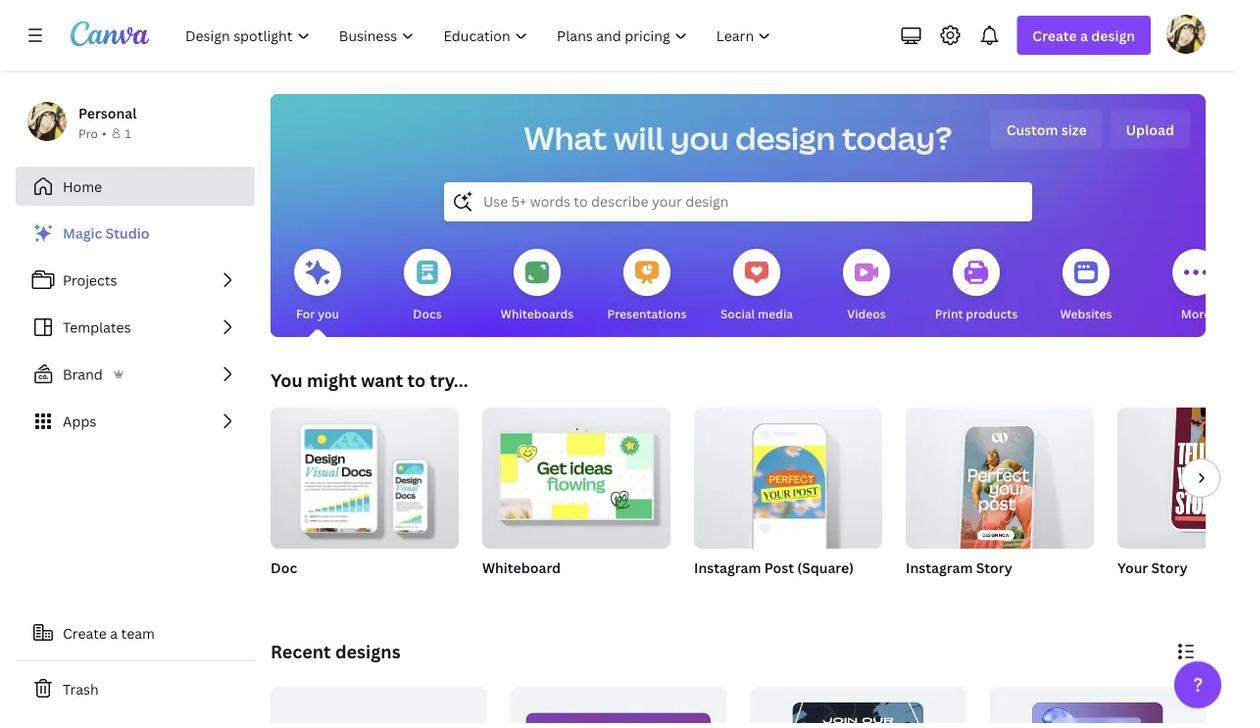 Task type: describe. For each thing, give the bounding box(es) containing it.
templates link
[[16, 308, 255, 347]]

you inside for you "button"
[[318, 305, 339, 322]]

your
[[1118, 558, 1148, 577]]

social media button
[[721, 235, 793, 337]]

create for create a team
[[63, 624, 107, 643]]

create a design
[[1033, 26, 1136, 45]]

websites
[[1061, 305, 1112, 322]]

a for design
[[1081, 26, 1088, 45]]

more button
[[1173, 235, 1220, 337]]

recent designs
[[271, 640, 401, 664]]

for you
[[296, 305, 339, 322]]

might
[[307, 368, 357, 392]]

print products
[[935, 305, 1018, 322]]

instagram post (square) group
[[694, 400, 883, 602]]

what will you design today?
[[524, 117, 953, 159]]

brand link
[[16, 355, 255, 394]]

doc
[[271, 558, 297, 577]]

doc group
[[271, 400, 459, 602]]

studio
[[106, 224, 149, 243]]

apps
[[63, 412, 96, 431]]

×
[[727, 584, 732, 600]]

print products button
[[935, 235, 1018, 337]]

team
[[121, 624, 155, 643]]

1080 × 1080 px button
[[694, 582, 801, 602]]

group for instagram story
[[906, 400, 1094, 561]]

whiteboard group
[[482, 400, 671, 602]]

1 horizontal spatial you
[[671, 117, 729, 159]]

presentations button
[[607, 235, 687, 337]]

•
[[102, 125, 106, 141]]

group for your story
[[1118, 396, 1238, 549]]

custom size button
[[991, 110, 1103, 149]]

a for team
[[110, 624, 118, 643]]

websites button
[[1061, 235, 1112, 337]]

create for create a design
[[1033, 26, 1077, 45]]

custom size
[[1007, 120, 1087, 139]]

trash
[[63, 680, 99, 699]]

videos button
[[843, 235, 890, 337]]

brand
[[63, 365, 103, 384]]

you
[[271, 368, 303, 392]]

social
[[721, 305, 755, 322]]

apps link
[[16, 402, 255, 441]]

px
[[768, 584, 781, 600]]

upload button
[[1111, 110, 1190, 149]]

trash link
[[16, 670, 255, 709]]

(square)
[[798, 558, 854, 577]]



Task type: vqa. For each thing, say whether or not it's contained in the screenshot.
Story corresponding to Your Story
yes



Task type: locate. For each thing, give the bounding box(es) containing it.
1 horizontal spatial 1080
[[735, 584, 765, 600]]

1 horizontal spatial a
[[1081, 26, 1088, 45]]

0 vertical spatial create
[[1033, 26, 1077, 45]]

0 horizontal spatial instagram
[[694, 558, 761, 577]]

group
[[1118, 396, 1238, 549], [271, 400, 459, 549], [482, 400, 671, 549], [694, 400, 883, 549], [906, 400, 1094, 561]]

instagram story
[[906, 558, 1013, 577]]

None search field
[[444, 182, 1033, 222]]

1 vertical spatial a
[[110, 624, 118, 643]]

size
[[1062, 120, 1087, 139]]

you
[[671, 117, 729, 159], [318, 305, 339, 322]]

0 horizontal spatial design
[[736, 117, 836, 159]]

templates
[[63, 318, 131, 337]]

docs
[[413, 305, 442, 322]]

story
[[976, 558, 1013, 577], [1152, 558, 1188, 577]]

for
[[296, 305, 315, 322]]

instagram for instagram post (square) 1080 × 1080 px
[[694, 558, 761, 577]]

personal
[[78, 103, 137, 122]]

create inside dropdown button
[[1033, 26, 1077, 45]]

projects
[[63, 271, 117, 290]]

1 horizontal spatial design
[[1092, 26, 1136, 45]]

1 vertical spatial create
[[63, 624, 107, 643]]

a inside dropdown button
[[1081, 26, 1088, 45]]

group for instagram post (square)
[[694, 400, 883, 549]]

create inside "button"
[[63, 624, 107, 643]]

print
[[935, 305, 963, 322]]

1 vertical spatial you
[[318, 305, 339, 322]]

want
[[361, 368, 403, 392]]

you right for
[[318, 305, 339, 322]]

a inside "button"
[[110, 624, 118, 643]]

0 vertical spatial a
[[1081, 26, 1088, 45]]

1 vertical spatial design
[[736, 117, 836, 159]]

1 story from the left
[[976, 558, 1013, 577]]

to
[[407, 368, 426, 392]]

magic
[[63, 224, 102, 243]]

instagram story group
[[906, 400, 1094, 602]]

for you button
[[294, 235, 341, 337]]

docs button
[[404, 235, 451, 337]]

your story group
[[1118, 396, 1238, 602]]

projects link
[[16, 261, 255, 300]]

a
[[1081, 26, 1088, 45], [110, 624, 118, 643]]

create a design button
[[1017, 16, 1151, 55]]

2 1080 from the left
[[735, 584, 765, 600]]

1 horizontal spatial create
[[1033, 26, 1077, 45]]

whiteboard
[[482, 558, 561, 577]]

0 horizontal spatial create
[[63, 624, 107, 643]]

stephanie aranda image
[[1167, 14, 1206, 54]]

instagram post (square) 1080 × 1080 px
[[694, 558, 854, 600]]

design left stephanie aranda icon
[[1092, 26, 1136, 45]]

create
[[1033, 26, 1077, 45], [63, 624, 107, 643]]

will
[[614, 117, 664, 159]]

design up search search box
[[736, 117, 836, 159]]

0 horizontal spatial you
[[318, 305, 339, 322]]

instagram
[[694, 558, 761, 577], [906, 558, 973, 577]]

you right will
[[671, 117, 729, 159]]

design inside dropdown button
[[1092, 26, 1136, 45]]

home link
[[16, 167, 255, 206]]

group for whiteboard
[[482, 400, 671, 549]]

story for your story
[[1152, 558, 1188, 577]]

1 instagram from the left
[[694, 558, 761, 577]]

0 vertical spatial design
[[1092, 26, 1136, 45]]

upload
[[1126, 120, 1175, 139]]

top level navigation element
[[173, 16, 788, 55]]

home
[[63, 177, 102, 196]]

pro
[[78, 125, 98, 141]]

story for instagram story
[[976, 558, 1013, 577]]

0 horizontal spatial a
[[110, 624, 118, 643]]

a up size
[[1081, 26, 1088, 45]]

magic studio
[[63, 224, 149, 243]]

a left team
[[110, 624, 118, 643]]

more
[[1181, 305, 1211, 322]]

post
[[765, 558, 794, 577]]

today?
[[842, 117, 953, 159]]

try...
[[430, 368, 468, 392]]

0 horizontal spatial 1080
[[694, 584, 724, 600]]

create up custom size
[[1033, 26, 1077, 45]]

instagram inside instagram post (square) 1080 × 1080 px
[[694, 558, 761, 577]]

instagram for instagram story
[[906, 558, 973, 577]]

create a team
[[63, 624, 155, 643]]

whiteboards
[[501, 305, 574, 322]]

1
[[125, 125, 131, 141]]

1080
[[694, 584, 724, 600], [735, 584, 765, 600]]

list
[[16, 214, 255, 441]]

1 horizontal spatial story
[[1152, 558, 1188, 577]]

create a team button
[[16, 614, 255, 653]]

2 story from the left
[[1152, 558, 1188, 577]]

whiteboards button
[[501, 235, 574, 337]]

1 horizontal spatial instagram
[[906, 558, 973, 577]]

custom
[[1007, 120, 1059, 139]]

pro •
[[78, 125, 106, 141]]

you might want to try...
[[271, 368, 468, 392]]

products
[[966, 305, 1018, 322]]

media
[[758, 305, 793, 322]]

create left team
[[63, 624, 107, 643]]

Search search field
[[483, 183, 993, 221]]

1080 right ×
[[735, 584, 765, 600]]

0 vertical spatial you
[[671, 117, 729, 159]]

design
[[1092, 26, 1136, 45], [736, 117, 836, 159]]

list containing magic studio
[[16, 214, 255, 441]]

videos
[[847, 305, 886, 322]]

designs
[[335, 640, 401, 664]]

2 instagram from the left
[[906, 558, 973, 577]]

1080 left ×
[[694, 584, 724, 600]]

1 1080 from the left
[[694, 584, 724, 600]]

magic studio link
[[16, 214, 255, 253]]

presentations
[[607, 305, 687, 322]]

your story
[[1118, 558, 1188, 577]]

social media
[[721, 305, 793, 322]]

recent
[[271, 640, 331, 664]]

what
[[524, 117, 608, 159]]

0 horizontal spatial story
[[976, 558, 1013, 577]]



